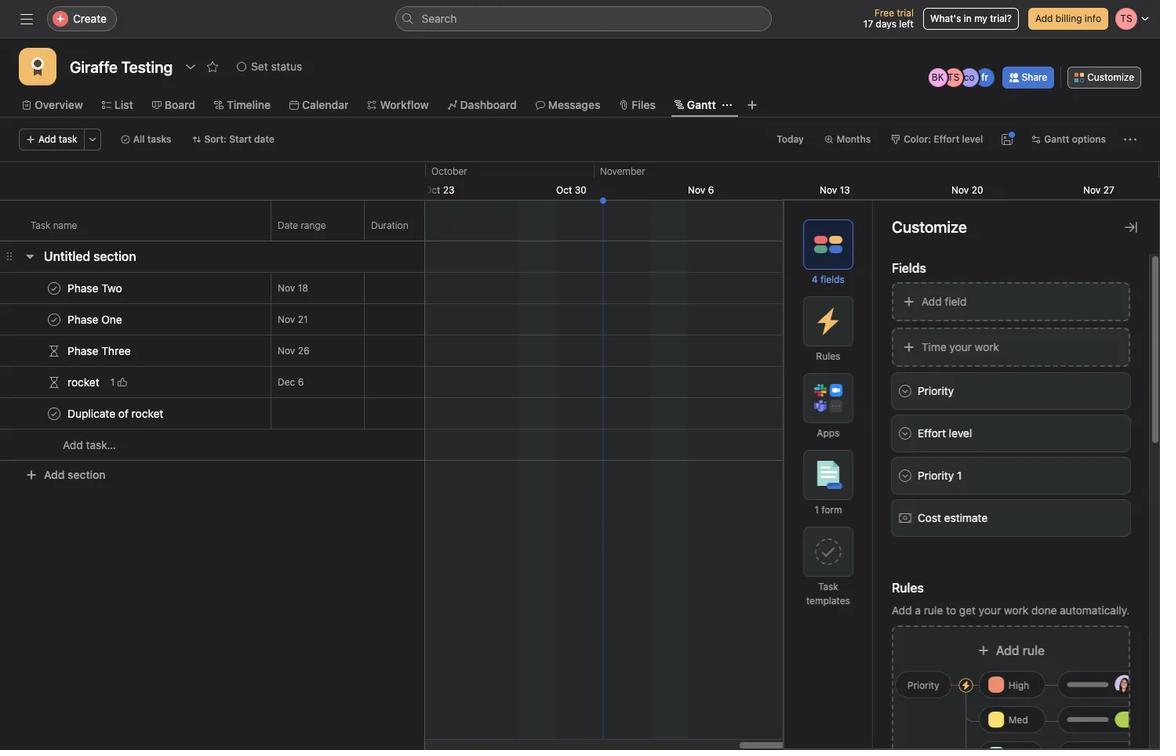 Task type: vqa. For each thing, say whether or not it's contained in the screenshot.
See Details, My First Portfolio icon
no



Task type: describe. For each thing, give the bounding box(es) containing it.
phase three cell
[[0, 335, 271, 367]]

trial
[[897, 7, 914, 19]]

all
[[133, 133, 145, 145]]

search button
[[395, 6, 772, 31]]

what's in my trial?
[[931, 13, 1012, 24]]

add for add task
[[38, 133, 56, 145]]

6 inside november nov 6
[[708, 184, 714, 196]]

add for add task…
[[63, 439, 83, 452]]

files link
[[619, 97, 656, 114]]

nov 20
[[952, 184, 984, 196]]

timeline link
[[214, 97, 271, 114]]

new send feedback
[[1042, 719, 1135, 731]]

oct for oct 23
[[424, 184, 441, 196]]

what's in my trial? button
[[923, 8, 1019, 30]]

1 horizontal spatial rule
[[1023, 644, 1045, 658]]

task name
[[31, 219, 77, 231]]

high
[[1009, 680, 1030, 692]]

form
[[822, 505, 842, 516]]

nov 18
[[278, 282, 308, 294]]

task
[[59, 133, 77, 145]]

nov for nov 26
[[278, 345, 295, 357]]

level inside dropdown button
[[962, 133, 983, 145]]

color:
[[904, 133, 931, 145]]

send feedback link
[[1068, 718, 1135, 732]]

save options image
[[1001, 133, 1014, 146]]

Phase Three text field
[[64, 343, 136, 359]]

add field button
[[892, 282, 1131, 322]]

1 for 1
[[110, 376, 115, 388]]

automatically.
[[1060, 604, 1130, 618]]

my
[[975, 13, 988, 24]]

1 horizontal spatial your
[[979, 604, 1001, 618]]

13
[[840, 184, 850, 196]]

sort: start date
[[204, 133, 275, 145]]

nov 21
[[278, 314, 308, 326]]

untitled section
[[44, 250, 136, 264]]

time your work
[[922, 341, 1000, 354]]

set status button
[[230, 56, 309, 78]]

oct for oct 30
[[556, 184, 572, 196]]

1 vertical spatial priority
[[918, 469, 954, 483]]

to
[[946, 604, 957, 618]]

board link
[[152, 97, 195, 114]]

gantt for gantt
[[687, 98, 716, 111]]

list link
[[102, 97, 133, 114]]

sort:
[[204, 133, 227, 145]]

duplicate of rocket cell
[[0, 398, 271, 430]]

effort inside dropdown button
[[934, 133, 960, 145]]

november nov 6
[[600, 166, 714, 196]]

november
[[600, 166, 646, 177]]

dashboard
[[460, 98, 517, 111]]

section for add section
[[68, 468, 106, 482]]

fr
[[982, 71, 989, 83]]

oct 23
[[424, 184, 455, 196]]

fields
[[892, 261, 927, 275]]

dec 6
[[278, 377, 304, 388]]

tab actions image
[[722, 100, 732, 110]]

0 horizontal spatial 6
[[298, 377, 304, 388]]

task for task templates
[[818, 581, 839, 593]]

30
[[575, 184, 587, 196]]

files
[[632, 98, 656, 111]]

add task… button
[[44, 437, 116, 454]]

untitled
[[44, 250, 90, 264]]

expand sidebar image
[[20, 13, 33, 25]]

ribbon image
[[28, 57, 47, 76]]

dashboard link
[[448, 97, 517, 114]]

gantt link
[[675, 97, 716, 114]]

customize button
[[1068, 67, 1142, 89]]

messages link
[[536, 97, 601, 114]]

workflow
[[380, 98, 429, 111]]

1 button
[[107, 375, 130, 390]]

completed checkbox for nov 21
[[45, 310, 64, 329]]

tasks
[[147, 133, 171, 145]]

completed image
[[45, 279, 64, 298]]

all tasks
[[133, 133, 171, 145]]

today button
[[770, 129, 811, 151]]

nov inside november nov 6
[[688, 184, 706, 196]]

get
[[960, 604, 976, 618]]

start
[[229, 133, 252, 145]]

info
[[1085, 13, 1102, 24]]

17
[[864, 18, 873, 30]]

create
[[73, 12, 107, 25]]

set
[[251, 60, 268, 73]]

dependencies image for dec 6
[[48, 376, 60, 389]]

set status
[[251, 60, 302, 73]]

2 horizontal spatial 1
[[957, 469, 962, 483]]

20
[[972, 184, 984, 196]]

add billing info button
[[1029, 8, 1109, 30]]

priority 1
[[918, 469, 962, 483]]

0 vertical spatial priority
[[918, 384, 954, 398]]

rocket cell
[[0, 366, 271, 399]]

add section
[[44, 468, 106, 482]]

Duplicate of rocket text field
[[64, 406, 168, 422]]

range
[[301, 219, 326, 231]]

done
[[1032, 604, 1057, 618]]

phase one cell
[[0, 304, 271, 336]]

task for task name
[[31, 219, 51, 231]]

calendar link
[[290, 97, 349, 114]]

feedback
[[1094, 719, 1135, 731]]

date
[[278, 219, 298, 231]]

nov for nov 21
[[278, 314, 295, 326]]

1 vertical spatial customize
[[892, 218, 967, 236]]

nov for nov 13
[[820, 184, 837, 196]]

messages
[[548, 98, 601, 111]]

add billing info
[[1036, 13, 1102, 24]]



Task type: locate. For each thing, give the bounding box(es) containing it.
0 vertical spatial gantt
[[687, 98, 716, 111]]

nov for nov 27
[[1084, 184, 1101, 196]]

ts
[[948, 71, 960, 83]]

level
[[962, 133, 983, 145], [949, 427, 972, 440]]

your
[[950, 341, 972, 354], [979, 604, 1001, 618]]

add for add a rule to get your work done automatically.
[[892, 604, 912, 618]]

level left "save options" image on the top of page
[[962, 133, 983, 145]]

section for untitled section
[[93, 250, 136, 264]]

None text field
[[365, 306, 487, 334], [365, 337, 487, 365], [365, 368, 487, 397], [365, 400, 487, 428], [365, 306, 487, 334], [365, 337, 487, 365], [365, 368, 487, 397], [365, 400, 487, 428]]

completed checkbox down untitled
[[45, 279, 64, 298]]

color: effort level
[[904, 133, 983, 145]]

rule right a
[[924, 604, 943, 618]]

2 vertical spatial priority
[[908, 680, 940, 692]]

dependencies image inside phase three cell
[[48, 345, 60, 357]]

1 completed checkbox from the top
[[45, 279, 64, 298]]

your right time
[[950, 341, 972, 354]]

completed checkbox down completed icon
[[45, 310, 64, 329]]

date
[[254, 133, 275, 145]]

task up templates
[[818, 581, 839, 593]]

create button
[[47, 6, 117, 31]]

customize inside dropdown button
[[1088, 71, 1135, 83]]

completed checkbox up add task… 'button'
[[45, 404, 64, 423]]

gantt for gantt options
[[1045, 133, 1070, 145]]

gantt
[[687, 98, 716, 111], [1045, 133, 1070, 145]]

1 horizontal spatial work
[[1004, 604, 1029, 618]]

nov 27
[[1084, 184, 1115, 196]]

co
[[964, 71, 975, 83]]

oct left '23'
[[424, 184, 441, 196]]

0 vertical spatial 6
[[708, 184, 714, 196]]

1 vertical spatial completed image
[[45, 404, 64, 423]]

nov 13
[[820, 184, 850, 196]]

oct left 30
[[556, 184, 572, 196]]

cost estimate
[[918, 512, 988, 525]]

1 vertical spatial section
[[68, 468, 106, 482]]

0 horizontal spatial rules
[[816, 351, 841, 363]]

nov
[[688, 184, 706, 196], [820, 184, 837, 196], [952, 184, 969, 196], [1084, 184, 1101, 196], [278, 282, 295, 294], [278, 314, 295, 326], [278, 345, 295, 357]]

completed checkbox inside phase two cell
[[45, 279, 64, 298]]

calendar
[[302, 98, 349, 111]]

search list box
[[395, 6, 772, 31]]

3 completed checkbox from the top
[[45, 404, 64, 423]]

new
[[1042, 719, 1062, 731]]

task inside the task templates
[[818, 581, 839, 593]]

gantt options button
[[1025, 129, 1113, 151]]

templates
[[807, 596, 851, 607]]

1 vertical spatial 6
[[298, 377, 304, 388]]

0 vertical spatial level
[[962, 133, 983, 145]]

oct
[[424, 184, 441, 196], [556, 184, 572, 196]]

add for add rule
[[996, 644, 1020, 658]]

more actions image
[[1124, 133, 1137, 146], [88, 135, 97, 144]]

months button
[[817, 129, 878, 151]]

gantt left options
[[1045, 133, 1070, 145]]

scroll right to task image
[[1142, 377, 1151, 387]]

add tab image
[[746, 99, 759, 111]]

share
[[1022, 71, 1048, 83]]

2 vertical spatial completed checkbox
[[45, 404, 64, 423]]

0 vertical spatial completed checkbox
[[45, 279, 64, 298]]

fields
[[821, 274, 845, 286]]

Phase One text field
[[64, 312, 127, 328]]

1 horizontal spatial 6
[[708, 184, 714, 196]]

0 vertical spatial customize
[[1088, 71, 1135, 83]]

task
[[31, 219, 51, 231], [818, 581, 839, 593]]

dependencies image inside rocket cell
[[48, 376, 60, 389]]

send
[[1068, 719, 1091, 731]]

0 vertical spatial effort
[[934, 133, 960, 145]]

completed image for phase one text field
[[45, 310, 64, 329]]

effort right color:
[[934, 133, 960, 145]]

priority down a
[[908, 680, 940, 692]]

1 oct from the left
[[424, 184, 441, 196]]

name
[[53, 219, 77, 231]]

timeline
[[227, 98, 271, 111]]

0 horizontal spatial customize
[[892, 218, 967, 236]]

overview link
[[22, 97, 83, 114]]

show options image
[[184, 60, 197, 73]]

customize up fields at the right of page
[[892, 218, 967, 236]]

26
[[298, 345, 310, 357]]

Phase Two text field
[[64, 281, 127, 296]]

1 form
[[815, 505, 842, 516]]

add inside 'button'
[[63, 439, 83, 452]]

completed image up add task… 'button'
[[45, 404, 64, 423]]

work down add field button
[[975, 341, 1000, 354]]

0 vertical spatial rule
[[924, 604, 943, 618]]

add left a
[[892, 604, 912, 618]]

add for add billing info
[[1036, 13, 1053, 24]]

1 vertical spatial effort
[[918, 427, 946, 440]]

1 horizontal spatial oct
[[556, 184, 572, 196]]

Completed checkbox
[[45, 279, 64, 298], [45, 310, 64, 329], [45, 404, 64, 423]]

workflow link
[[368, 97, 429, 114]]

2 completed image from the top
[[45, 404, 64, 423]]

duration
[[371, 219, 409, 231]]

add task
[[38, 133, 77, 145]]

1 vertical spatial work
[[1004, 604, 1029, 618]]

0 horizontal spatial more actions image
[[88, 135, 97, 144]]

add for add section
[[44, 468, 65, 482]]

task…
[[86, 439, 116, 452]]

1 horizontal spatial gantt
[[1045, 133, 1070, 145]]

0 vertical spatial completed image
[[45, 310, 64, 329]]

0 horizontal spatial gantt
[[687, 98, 716, 111]]

1 up estimate
[[957, 469, 962, 483]]

work inside time your work button
[[975, 341, 1000, 354]]

rules
[[816, 351, 841, 363], [892, 581, 924, 596]]

0 vertical spatial task
[[31, 219, 51, 231]]

level up priority 1
[[949, 427, 972, 440]]

section
[[93, 250, 136, 264], [68, 468, 106, 482]]

add task… row
[[0, 429, 424, 461]]

1 horizontal spatial more actions image
[[1124, 133, 1137, 146]]

your inside button
[[950, 341, 972, 354]]

1 horizontal spatial task
[[818, 581, 839, 593]]

work left done
[[1004, 604, 1029, 618]]

21
[[298, 314, 308, 326]]

apps
[[817, 428, 840, 439]]

rules down the 4 fields
[[816, 351, 841, 363]]

0 vertical spatial your
[[950, 341, 972, 354]]

add for add field
[[922, 295, 942, 308]]

add section button
[[19, 461, 112, 490]]

0 vertical spatial 1
[[110, 376, 115, 388]]

list
[[114, 98, 133, 111]]

4
[[812, 274, 818, 286]]

1 vertical spatial level
[[949, 427, 972, 440]]

1 vertical spatial dependencies image
[[48, 376, 60, 389]]

free
[[875, 7, 895, 19]]

all tasks button
[[113, 129, 179, 151]]

your right 'get' on the right of the page
[[979, 604, 1001, 618]]

options
[[1072, 133, 1106, 145]]

add left billing
[[1036, 13, 1053, 24]]

1 completed image from the top
[[45, 310, 64, 329]]

nov for nov 20
[[952, 184, 969, 196]]

med
[[1009, 715, 1028, 727]]

2 completed checkbox from the top
[[45, 310, 64, 329]]

1 vertical spatial task
[[818, 581, 839, 593]]

1 dependencies image from the top
[[48, 345, 60, 357]]

completed checkbox inside duplicate of rocket cell
[[45, 404, 64, 423]]

2 dependencies image from the top
[[48, 376, 60, 389]]

effort up priority 1
[[918, 427, 946, 440]]

cost
[[918, 512, 942, 525]]

time
[[922, 341, 947, 354]]

priority
[[918, 384, 954, 398], [918, 469, 954, 483], [908, 680, 940, 692]]

0 vertical spatial work
[[975, 341, 1000, 354]]

nov 26
[[278, 345, 310, 357]]

0 vertical spatial section
[[93, 250, 136, 264]]

0 horizontal spatial work
[[975, 341, 1000, 354]]

add task…
[[63, 439, 116, 452]]

more actions image right task
[[88, 135, 97, 144]]

dependencies image left the phase three text field
[[48, 345, 60, 357]]

1 for 1 form
[[815, 505, 819, 516]]

priority up cost
[[918, 469, 954, 483]]

0 vertical spatial dependencies image
[[48, 345, 60, 357]]

0 horizontal spatial your
[[950, 341, 972, 354]]

None text field
[[66, 53, 177, 81], [365, 274, 487, 302], [66, 53, 177, 81], [365, 274, 487, 302]]

1 inside "1" button
[[110, 376, 115, 388]]

color: effort level button
[[884, 129, 990, 151]]

1 vertical spatial rule
[[1023, 644, 1045, 658]]

dependencies image left rocket text box
[[48, 376, 60, 389]]

gantt options
[[1045, 133, 1106, 145]]

field
[[945, 295, 967, 308]]

1 vertical spatial 1
[[957, 469, 962, 483]]

1 vertical spatial gantt
[[1045, 133, 1070, 145]]

add a rule to get your work done automatically.
[[892, 604, 1130, 618]]

collapse task list for this section image
[[24, 250, 36, 263]]

date range
[[278, 219, 326, 231]]

completed image inside duplicate of rocket cell
[[45, 404, 64, 423]]

nov for nov 18
[[278, 282, 295, 294]]

bk
[[932, 71, 944, 83]]

in
[[964, 13, 972, 24]]

more actions image right options
[[1124, 133, 1137, 146]]

completed image for duplicate of rocket text box
[[45, 404, 64, 423]]

add left field in the top right of the page
[[922, 295, 942, 308]]

days
[[876, 18, 897, 30]]

add to starred image
[[206, 60, 219, 73]]

priority up effort level
[[918, 384, 954, 398]]

1 horizontal spatial customize
[[1088, 71, 1135, 83]]

completed image down completed icon
[[45, 310, 64, 329]]

rule up high
[[1023, 644, 1045, 658]]

1
[[110, 376, 115, 388], [957, 469, 962, 483], [815, 505, 819, 516]]

completed image
[[45, 310, 64, 329], [45, 404, 64, 423]]

dependencies image
[[48, 345, 60, 357], [48, 376, 60, 389]]

1 horizontal spatial 1
[[815, 505, 819, 516]]

dec
[[278, 377, 295, 388]]

2 vertical spatial 1
[[815, 505, 819, 516]]

section down the add task…
[[68, 468, 106, 482]]

add left task… at the left bottom of page
[[63, 439, 83, 452]]

october
[[432, 166, 468, 177]]

1 right rocket text box
[[110, 376, 115, 388]]

1 vertical spatial rules
[[892, 581, 924, 596]]

a
[[915, 604, 921, 618]]

customize down "info"
[[1088, 71, 1135, 83]]

0 horizontal spatial 1
[[110, 376, 115, 388]]

0 horizontal spatial oct
[[424, 184, 441, 196]]

close details image
[[1125, 221, 1138, 234]]

completed checkbox inside phase one "cell"
[[45, 310, 64, 329]]

oct 30
[[556, 184, 587, 196]]

1 vertical spatial completed checkbox
[[45, 310, 64, 329]]

rocket text field
[[64, 375, 104, 390]]

share button
[[1003, 67, 1055, 89]]

add left task
[[38, 133, 56, 145]]

task left name
[[31, 219, 51, 231]]

add down add task… 'button'
[[44, 468, 65, 482]]

2 oct from the left
[[556, 184, 572, 196]]

completed checkbox for nov 18
[[45, 279, 64, 298]]

0 horizontal spatial rule
[[924, 604, 943, 618]]

months
[[837, 133, 871, 145]]

4 fields
[[812, 274, 845, 286]]

0 horizontal spatial task
[[31, 219, 51, 231]]

add up high
[[996, 644, 1020, 658]]

27
[[1104, 184, 1115, 196]]

phase two cell
[[0, 272, 271, 304]]

section up phase two text box at the left top of the page
[[93, 250, 136, 264]]

0 vertical spatial rules
[[816, 351, 841, 363]]

time your work button
[[892, 328, 1131, 367]]

1 left the form
[[815, 505, 819, 516]]

completed image inside phase one "cell"
[[45, 310, 64, 329]]

trial?
[[990, 13, 1012, 24]]

dependencies image for nov 26
[[48, 345, 60, 357]]

gantt inside 'button'
[[1045, 133, 1070, 145]]

1 horizontal spatial rules
[[892, 581, 924, 596]]

gantt left tab actions icon
[[687, 98, 716, 111]]

search
[[422, 12, 457, 25]]

overview
[[35, 98, 83, 111]]

rules up a
[[892, 581, 924, 596]]

1 vertical spatial your
[[979, 604, 1001, 618]]



